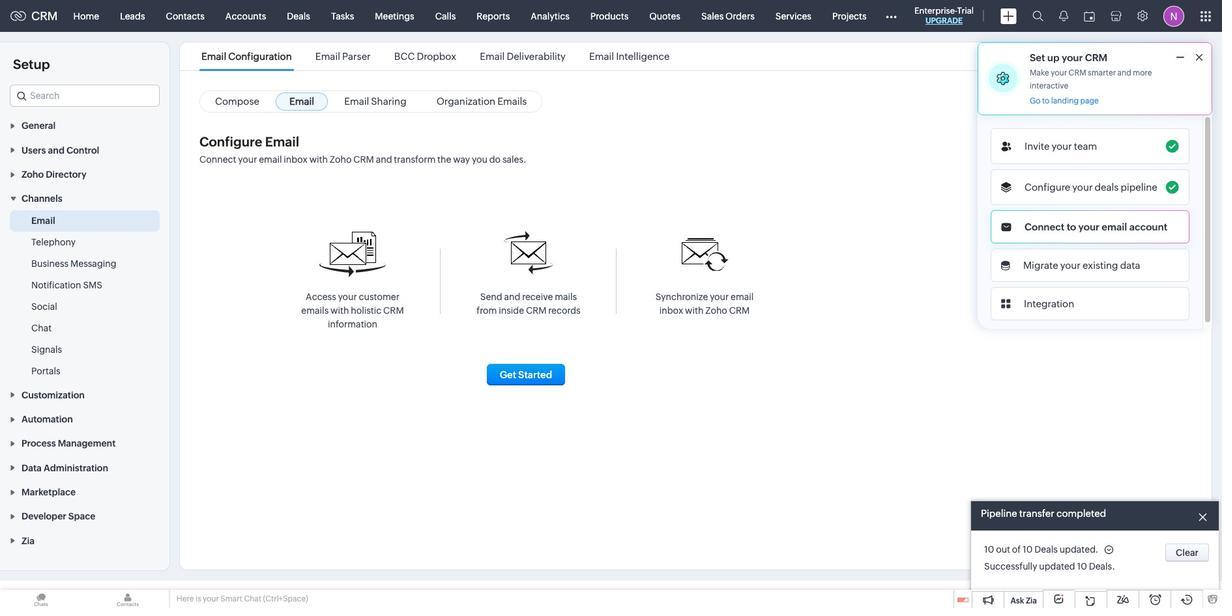 Task type: vqa. For each thing, say whether or not it's contained in the screenshot.
Time
no



Task type: locate. For each thing, give the bounding box(es) containing it.
mails
[[555, 292, 577, 302]]

list containing email configuration
[[190, 42, 682, 70]]

reports link
[[466, 0, 520, 32]]

access
[[306, 292, 336, 302]]

page
[[1081, 96, 1099, 106]]

email for email deliverability
[[480, 51, 505, 62]]

0 horizontal spatial connect
[[199, 155, 236, 165]]

invite your team
[[1025, 141, 1097, 152]]

the
[[437, 155, 451, 165]]

1 vertical spatial deals
[[1035, 545, 1058, 555]]

0 horizontal spatial configure
[[199, 134, 262, 149]]

10 right of
[[1023, 545, 1033, 555]]

1 horizontal spatial configure
[[1025, 182, 1071, 193]]

information
[[328, 319, 377, 330]]

and inside configure email connect your email inbox with zoho crm and transform the way you do sales.
[[376, 155, 392, 165]]

1 vertical spatial email link
[[31, 215, 55, 228]]

up
[[1048, 52, 1060, 63]]

1 vertical spatial inbox
[[660, 306, 683, 316]]

connect down compose link
[[199, 155, 236, 165]]

your down compose link
[[238, 155, 257, 165]]

0 horizontal spatial email
[[259, 155, 282, 165]]

2 vertical spatial email
[[731, 292, 754, 302]]

chat right smart
[[244, 595, 261, 604]]

and inside send and receive mails from inside crm records
[[504, 292, 520, 302]]

receive
[[522, 292, 553, 302]]

completed
[[1057, 508, 1107, 519]]

zia
[[22, 536, 35, 547], [1026, 597, 1037, 606]]

channels region
[[0, 211, 170, 383]]

1 vertical spatial to
[[1067, 222, 1077, 233]]

business messaging link
[[31, 258, 116, 271]]

0 horizontal spatial email link
[[31, 215, 55, 228]]

emails
[[301, 306, 329, 316]]

1 horizontal spatial zoho
[[330, 155, 352, 165]]

your right synchronize on the top
[[710, 292, 729, 302]]

to
[[1042, 96, 1050, 106], [1067, 222, 1077, 233]]

your left team
[[1052, 141, 1072, 152]]

email down reports
[[480, 51, 505, 62]]

ask zia
[[1011, 597, 1037, 606]]

home
[[73, 11, 99, 21]]

email link down email parser link
[[276, 93, 328, 111]]

configure inside configure email connect your email inbox with zoho crm and transform the way you do sales.
[[199, 134, 262, 149]]

migrate
[[1024, 260, 1059, 271]]

10 down updated.
[[1077, 562, 1087, 572]]

0 horizontal spatial 10
[[984, 545, 994, 555]]

deals.
[[1089, 562, 1115, 572]]

email intelligence link
[[587, 51, 672, 62]]

analytics
[[531, 11, 570, 21]]

0 vertical spatial connect
[[199, 155, 236, 165]]

projects
[[833, 11, 867, 21]]

0 vertical spatial to
[[1042, 96, 1050, 106]]

your down up
[[1051, 68, 1067, 78]]

landing
[[1051, 96, 1079, 106]]

configure for your
[[1025, 182, 1071, 193]]

email for email intelligence
[[589, 51, 614, 62]]

go to landing page link
[[1030, 96, 1099, 106]]

get started
[[500, 370, 552, 381]]

your inside synchronize your email inbox with zoho crm
[[710, 292, 729, 302]]

users and control button
[[0, 138, 170, 162]]

chat down social link
[[31, 324, 52, 334]]

successfully
[[984, 562, 1038, 572]]

configure your deals pipeline
[[1025, 182, 1158, 193]]

is
[[196, 595, 201, 604]]

1 vertical spatial zoho
[[22, 170, 44, 180]]

deals left tasks link
[[287, 11, 310, 21]]

0 horizontal spatial deals
[[287, 11, 310, 21]]

email inside synchronize your email inbox with zoho crm
[[731, 292, 754, 302]]

your left deals at the top
[[1073, 182, 1093, 193]]

Search text field
[[10, 85, 159, 106]]

with inside synchronize your email inbox with zoho crm
[[685, 306, 704, 316]]

1 horizontal spatial email
[[731, 292, 754, 302]]

1 horizontal spatial to
[[1067, 222, 1077, 233]]

started
[[518, 370, 552, 381]]

home link
[[63, 0, 110, 32]]

business messaging
[[31, 259, 116, 269]]

connect inside configure email connect your email inbox with zoho crm and transform the way you do sales.
[[199, 155, 236, 165]]

signals element
[[1052, 0, 1076, 32]]

calls link
[[425, 0, 466, 32]]

your up "holistic"
[[338, 292, 357, 302]]

set
[[1030, 52, 1045, 63]]

chats image
[[0, 591, 82, 609]]

0 vertical spatial configure
[[199, 134, 262, 149]]

pipeline transfer completed
[[981, 508, 1107, 519]]

configure down invite
[[1025, 182, 1071, 193]]

None field
[[10, 85, 160, 107]]

email link down the channels
[[31, 215, 55, 228]]

configure down compose link
[[199, 134, 262, 149]]

of
[[1012, 545, 1021, 555]]

create menu element
[[993, 0, 1025, 32]]

your up migrate your existing data
[[1079, 222, 1100, 233]]

and left more
[[1118, 68, 1132, 78]]

make
[[1030, 68, 1050, 78]]

zia right ask
[[1026, 597, 1037, 606]]

email left 'configuration' on the top left of the page
[[201, 51, 226, 62]]

1 horizontal spatial inbox
[[660, 306, 683, 316]]

and
[[1118, 68, 1132, 78], [48, 145, 65, 156], [376, 155, 392, 165], [504, 292, 520, 302]]

1 horizontal spatial connect
[[1025, 222, 1065, 233]]

2 horizontal spatial zoho
[[706, 306, 727, 316]]

chat inside channels 'region'
[[31, 324, 52, 334]]

inside
[[499, 306, 524, 316]]

accounts link
[[215, 0, 277, 32]]

crm inside configure email connect your email inbox with zoho crm and transform the way you do sales.
[[354, 155, 374, 165]]

configure email connect your email inbox with zoho crm and transform the way you do sales.
[[199, 134, 527, 165]]

and inside set up your crm make your crm smarter and more interactive go to landing page
[[1118, 68, 1132, 78]]

1 horizontal spatial 10
[[1023, 545, 1033, 555]]

2 vertical spatial zoho
[[706, 306, 727, 316]]

0 horizontal spatial to
[[1042, 96, 1050, 106]]

10 left out
[[984, 545, 994, 555]]

access your customer emails with holistic crm information
[[301, 292, 404, 330]]

list
[[190, 42, 682, 70]]

0 horizontal spatial zia
[[22, 536, 35, 547]]

dropbox
[[417, 51, 456, 62]]

sales orders link
[[691, 0, 765, 32]]

inbox
[[284, 155, 308, 165], [660, 306, 683, 316]]

email parser
[[315, 51, 371, 62]]

search image
[[1033, 10, 1044, 22]]

1 vertical spatial chat
[[244, 595, 261, 604]]

deals up successfully updated 10 deals.
[[1035, 545, 1058, 555]]

0 horizontal spatial chat
[[31, 324, 52, 334]]

crm inside synchronize your email inbox with zoho crm
[[729, 306, 750, 316]]

sales.
[[503, 155, 527, 165]]

and up inside
[[504, 292, 520, 302]]

business
[[31, 259, 69, 269]]

calendar image
[[1084, 11, 1095, 21]]

products link
[[580, 0, 639, 32]]

with inside access your customer emails with holistic crm information
[[331, 306, 349, 316]]

0 vertical spatial zia
[[22, 536, 35, 547]]

1 vertical spatial configure
[[1025, 182, 1071, 193]]

connect up migrate
[[1025, 222, 1065, 233]]

and right users
[[48, 145, 65, 156]]

1 horizontal spatial with
[[331, 306, 349, 316]]

email down products link
[[589, 51, 614, 62]]

telephony link
[[31, 236, 76, 249]]

search element
[[1025, 0, 1052, 32]]

1 vertical spatial zia
[[1026, 597, 1037, 606]]

your right up
[[1062, 52, 1083, 63]]

general
[[22, 121, 56, 131]]

migrate your existing data
[[1024, 260, 1141, 271]]

control
[[66, 145, 99, 156]]

data
[[1120, 260, 1141, 271]]

email down the channels
[[31, 216, 55, 226]]

to up migrate your existing data
[[1067, 222, 1077, 233]]

email for email sharing
[[344, 96, 369, 107]]

2 horizontal spatial with
[[685, 306, 704, 316]]

go
[[1030, 96, 1041, 106]]

quotes
[[650, 11, 681, 21]]

team
[[1074, 141, 1097, 152]]

1 vertical spatial connect
[[1025, 222, 1065, 233]]

email for email parser
[[315, 51, 340, 62]]

0 vertical spatial chat
[[31, 324, 52, 334]]

to right 'go' in the right top of the page
[[1042, 96, 1050, 106]]

1 horizontal spatial email link
[[276, 93, 328, 111]]

0 vertical spatial zoho
[[330, 155, 352, 165]]

profile image
[[1164, 6, 1185, 26]]

2 horizontal spatial email
[[1102, 222, 1127, 233]]

0 vertical spatial inbox
[[284, 155, 308, 165]]

projects link
[[822, 0, 877, 32]]

get started link
[[487, 364, 565, 386]]

email inside channels 'region'
[[31, 216, 55, 226]]

send
[[480, 292, 502, 302]]

create menu image
[[1001, 8, 1017, 24]]

Other Modules field
[[877, 6, 905, 26]]

trial
[[957, 6, 974, 16]]

tasks
[[331, 11, 354, 21]]

email left parser at the top left
[[315, 51, 340, 62]]

zoho inside synchronize your email inbox with zoho crm
[[706, 306, 727, 316]]

email inside configure email connect your email inbox with zoho crm and transform the way you do sales.
[[259, 155, 282, 165]]

0 horizontal spatial inbox
[[284, 155, 308, 165]]

users
[[22, 145, 46, 156]]

email sharing
[[344, 96, 407, 107]]

meetings
[[375, 11, 414, 21]]

to inside set up your crm make your crm smarter and more interactive go to landing page
[[1042, 96, 1050, 106]]

1 horizontal spatial chat
[[244, 595, 261, 604]]

0 vertical spatial email
[[259, 155, 282, 165]]

zoho directory
[[22, 170, 86, 180]]

invite
[[1025, 141, 1050, 152]]

email intelligence
[[589, 51, 670, 62]]

email down compose link
[[265, 134, 299, 149]]

zia down developer
[[22, 536, 35, 547]]

pipeline
[[1121, 182, 1158, 193]]

parser
[[342, 51, 371, 62]]

signals
[[31, 345, 62, 356]]

successfully updated 10 deals.
[[984, 562, 1115, 572]]

synchronize your email inbox with zoho crm
[[656, 292, 754, 316]]

and left transform at the top left
[[376, 155, 392, 165]]

0 horizontal spatial with
[[309, 155, 328, 165]]

email left sharing
[[344, 96, 369, 107]]

out
[[996, 545, 1010, 555]]

general button
[[0, 113, 170, 138]]

0 vertical spatial email link
[[276, 93, 328, 111]]

email down email parser link
[[289, 96, 314, 107]]

(ctrl+space)
[[263, 595, 308, 604]]

users and control
[[22, 145, 99, 156]]

profile element
[[1156, 0, 1192, 32]]

0 horizontal spatial zoho
[[22, 170, 44, 180]]



Task type: describe. For each thing, give the bounding box(es) containing it.
social
[[31, 302, 57, 313]]

inbox inside synchronize your email inbox with zoho crm
[[660, 306, 683, 316]]

1 horizontal spatial zia
[[1026, 597, 1037, 606]]

bcc dropbox link
[[392, 51, 458, 62]]

quotes link
[[639, 0, 691, 32]]

10 out of 10 deals updated.
[[984, 545, 1099, 555]]

here is your smart chat (ctrl+space)
[[177, 595, 308, 604]]

compose link
[[201, 93, 273, 111]]

portals link
[[31, 365, 60, 378]]

management
[[58, 439, 116, 449]]

get
[[500, 370, 516, 381]]

telephony
[[31, 238, 76, 248]]

tasks link
[[321, 0, 365, 32]]

your right migrate
[[1061, 260, 1081, 271]]

data
[[22, 463, 42, 474]]

zoho inside configure email connect your email inbox with zoho crm and transform the way you do sales.
[[330, 155, 352, 165]]

clear
[[1176, 548, 1199, 558]]

crm inside access your customer emails with holistic crm information
[[383, 306, 404, 316]]

sharing
[[371, 96, 407, 107]]

integration
[[1024, 299, 1075, 310]]

deals link
[[277, 0, 321, 32]]

1 vertical spatial email
[[1102, 222, 1127, 233]]

crm inside send and receive mails from inside crm records
[[526, 306, 547, 316]]

way
[[453, 155, 470, 165]]

zia inside zia dropdown button
[[22, 536, 35, 547]]

you
[[472, 155, 488, 165]]

your inside access your customer emails with holistic crm information
[[338, 292, 357, 302]]

zoho directory button
[[0, 162, 170, 186]]

leads link
[[110, 0, 156, 32]]

meetings link
[[365, 0, 425, 32]]

organization emails
[[437, 96, 527, 107]]

do
[[489, 155, 501, 165]]

customer
[[359, 292, 400, 302]]

process management button
[[0, 432, 170, 456]]

chat link
[[31, 322, 52, 335]]

developer space
[[22, 512, 95, 522]]

here
[[177, 595, 194, 604]]

channels
[[22, 194, 62, 204]]

2 horizontal spatial 10
[[1077, 562, 1087, 572]]

interactive
[[1030, 81, 1069, 91]]

enterprise-trial upgrade
[[915, 6, 974, 25]]

directory
[[46, 170, 86, 180]]

developer
[[22, 512, 66, 522]]

with inside configure email connect your email inbox with zoho crm and transform the way you do sales.
[[309, 155, 328, 165]]

smart
[[221, 595, 243, 604]]

email inside configure email connect your email inbox with zoho crm and transform the way you do sales.
[[265, 134, 299, 149]]

updated
[[1039, 562, 1075, 572]]

signals image
[[1059, 10, 1069, 22]]

analytics link
[[520, 0, 580, 32]]

zoho inside dropdown button
[[22, 170, 44, 180]]

products
[[591, 11, 629, 21]]

signals link
[[31, 344, 62, 357]]

contacts link
[[156, 0, 215, 32]]

email sharing link
[[331, 93, 420, 111]]

inbox inside configure email connect your email inbox with zoho crm and transform the way you do sales.
[[284, 155, 308, 165]]

customization
[[22, 390, 85, 401]]

zia button
[[0, 529, 170, 553]]

automation button
[[0, 407, 170, 432]]

and inside users and control dropdown button
[[48, 145, 65, 156]]

with for access
[[331, 306, 349, 316]]

administration
[[44, 463, 108, 474]]

your right is
[[203, 595, 219, 604]]

email for email configuration
[[201, 51, 226, 62]]

channels button
[[0, 186, 170, 211]]

email deliverability link
[[478, 51, 568, 62]]

email parser link
[[313, 51, 373, 62]]

notification sms link
[[31, 279, 102, 292]]

space
[[68, 512, 95, 522]]

calls
[[435, 11, 456, 21]]

your inside configure email connect your email inbox with zoho crm and transform the way you do sales.
[[238, 155, 257, 165]]

compose
[[215, 96, 259, 107]]

existing
[[1083, 260, 1118, 271]]

configure for email
[[199, 134, 262, 149]]

enterprise-
[[915, 6, 957, 16]]

services
[[776, 11, 812, 21]]

sales
[[701, 11, 724, 21]]

connect to your email account
[[1025, 222, 1168, 233]]

marketplace button
[[0, 480, 170, 505]]

email configuration link
[[199, 51, 294, 62]]

email for the right email link
[[289, 96, 314, 107]]

emails
[[498, 96, 527, 107]]

orders
[[726, 11, 755, 21]]

social link
[[31, 301, 57, 314]]

data administration
[[22, 463, 108, 474]]

developer space button
[[0, 505, 170, 529]]

messaging
[[70, 259, 116, 269]]

contacts image
[[87, 591, 169, 609]]

set up your crm make your crm smarter and more interactive go to landing page
[[1030, 52, 1152, 106]]

notification
[[31, 281, 81, 291]]

1 horizontal spatial deals
[[1035, 545, 1058, 555]]

with for synchronize
[[685, 306, 704, 316]]

automation
[[22, 415, 73, 425]]

configuration
[[228, 51, 292, 62]]

more
[[1133, 68, 1152, 78]]

0 vertical spatial deals
[[287, 11, 310, 21]]

notification sms
[[31, 281, 102, 291]]

ask
[[1011, 597, 1024, 606]]



